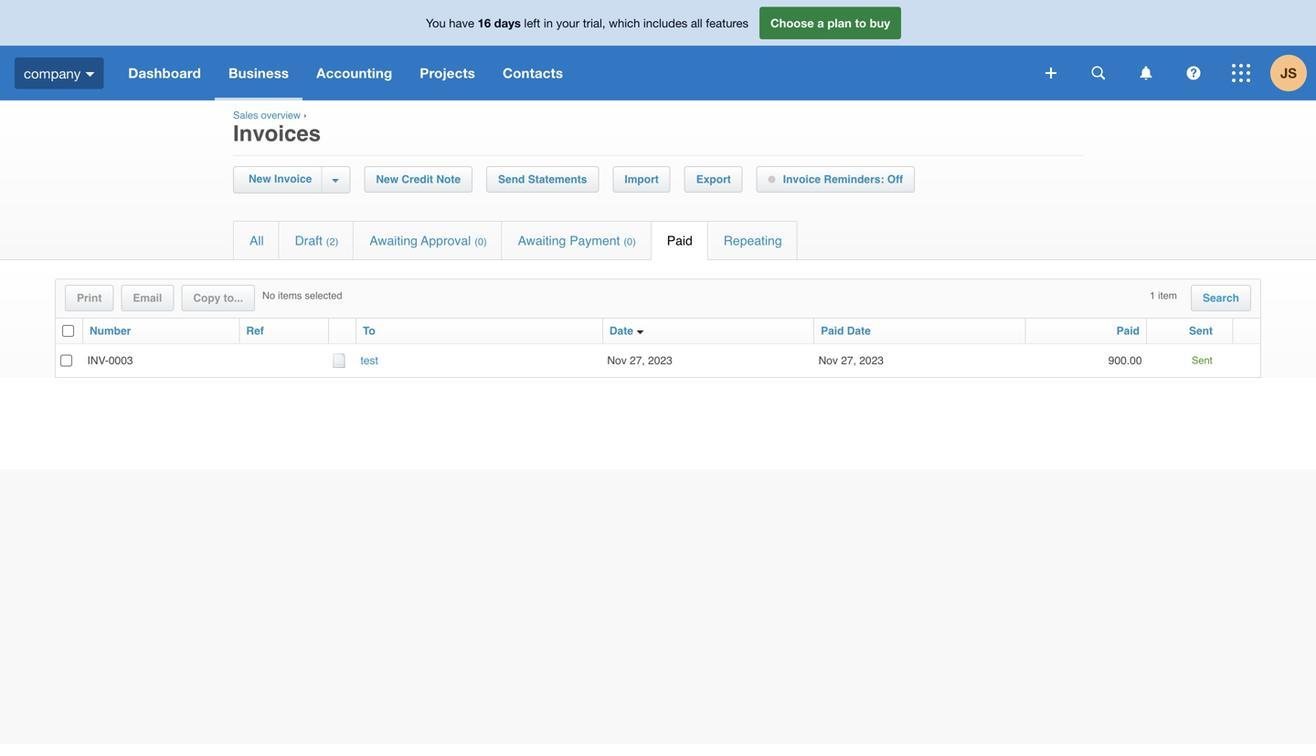 Task type: vqa. For each thing, say whether or not it's contained in the screenshot.


Task type: locate. For each thing, give the bounding box(es) containing it.
contacts button
[[489, 46, 577, 101]]

1 (0) from the left
[[475, 236, 487, 248]]

export link
[[685, 167, 742, 192]]

test link
[[361, 355, 378, 368]]

new down invoices
[[249, 173, 271, 186]]

new credit note link
[[365, 167, 472, 192]]

company button
[[0, 46, 114, 101]]

send
[[498, 173, 525, 186]]

invoice reminders:                                  off
[[783, 173, 903, 186]]

nov 27, 2023 down date link
[[607, 355, 672, 368]]

business
[[228, 65, 289, 81]]

paid link down export
[[651, 222, 707, 260]]

1 vertical spatial paid link
[[1117, 325, 1140, 338]]

note
[[436, 173, 461, 186]]

0 horizontal spatial new
[[249, 173, 271, 186]]

1 horizontal spatial (0)
[[624, 236, 636, 248]]

nov down date link
[[607, 355, 627, 368]]

2 horizontal spatial paid
[[1117, 325, 1140, 338]]

0 horizontal spatial (0)
[[475, 236, 487, 248]]

1 horizontal spatial paid link
[[1117, 325, 1140, 338]]

1 invoice from the left
[[274, 173, 312, 186]]

invoice left reminders:
[[783, 173, 821, 186]]

1 horizontal spatial 2023
[[859, 355, 884, 368]]

js
[[1281, 65, 1297, 81]]

27,
[[630, 355, 645, 368], [841, 355, 856, 368]]

sent link
[[1189, 325, 1213, 338]]

reminders:
[[824, 173, 884, 186]]

copy to... link
[[182, 286, 254, 311]]

plan
[[828, 16, 852, 30]]

0 horizontal spatial 27,
[[630, 355, 645, 368]]

1 horizontal spatial svg image
[[1046, 68, 1057, 79]]

repeating link
[[708, 222, 798, 260]]

0 horizontal spatial 2023
[[648, 355, 672, 368]]

awaiting payment (0)
[[518, 234, 636, 248]]

2 date from the left
[[847, 325, 871, 338]]

payment
[[570, 234, 620, 248]]

banner containing dashboard
[[0, 0, 1316, 101]]

new invoice
[[249, 173, 312, 186]]

1 vertical spatial sent
[[1192, 355, 1213, 367]]

0 horizontal spatial paid
[[667, 234, 693, 248]]

import link
[[614, 167, 670, 192]]

copy to...
[[193, 292, 243, 305]]

(0) right approval
[[475, 236, 487, 248]]

paid link up 900.00 at the right top
[[1117, 325, 1140, 338]]

2 new from the left
[[376, 173, 399, 186]]

(2)
[[326, 236, 338, 248]]

2 (0) from the left
[[624, 236, 636, 248]]

1 item
[[1150, 290, 1177, 302]]

export
[[696, 173, 731, 186]]

nov 27, 2023
[[607, 355, 672, 368], [819, 355, 884, 368]]

1 awaiting from the left
[[369, 234, 418, 248]]

to
[[363, 325, 375, 338]]

contacts
[[503, 65, 563, 81]]

2 awaiting from the left
[[518, 234, 566, 248]]

email
[[133, 292, 162, 305]]

nov 27, 2023 down paid date link
[[819, 355, 884, 368]]

inv-
[[87, 355, 109, 368]]

trial,
[[583, 16, 606, 30]]

2 27, from the left
[[841, 355, 856, 368]]

new
[[249, 173, 271, 186], [376, 173, 399, 186]]

1 new from the left
[[249, 173, 271, 186]]

svg image
[[1187, 66, 1201, 80], [1046, 68, 1057, 79], [85, 72, 94, 77]]

0 vertical spatial sent
[[1189, 325, 1213, 338]]

1 nov 27, 2023 from the left
[[607, 355, 672, 368]]

to link
[[363, 325, 375, 338]]

which
[[609, 16, 640, 30]]

test
[[361, 355, 378, 368]]

sales overview › invoices
[[233, 110, 321, 146]]

(0) inside awaiting approval (0)
[[475, 236, 487, 248]]

1 horizontal spatial 27,
[[841, 355, 856, 368]]

have
[[449, 16, 474, 30]]

2023
[[648, 355, 672, 368], [859, 355, 884, 368]]

awaiting left approval
[[369, 234, 418, 248]]

inv-0003
[[87, 355, 133, 368]]

awaiting left payment
[[518, 234, 566, 248]]

paid date
[[821, 325, 871, 338]]

1
[[1150, 290, 1155, 302]]

choose a plan to buy
[[771, 16, 890, 30]]

date
[[610, 325, 633, 338], [847, 325, 871, 338]]

to
[[855, 16, 866, 30]]

2 2023 from the left
[[859, 355, 884, 368]]

no items selected
[[262, 290, 342, 302]]

import
[[625, 173, 659, 186]]

new credit note
[[376, 173, 461, 186]]

new left credit at the top left of page
[[376, 173, 399, 186]]

awaiting
[[369, 234, 418, 248], [518, 234, 566, 248]]

invoice down invoices
[[274, 173, 312, 186]]

nov
[[607, 355, 627, 368], [819, 355, 838, 368]]

invoice
[[274, 173, 312, 186], [783, 173, 821, 186]]

number link
[[90, 325, 131, 338]]

0 vertical spatial paid link
[[651, 222, 707, 260]]

27, down paid date link
[[841, 355, 856, 368]]

None checkbox
[[62, 325, 74, 337], [60, 355, 72, 367], [62, 325, 74, 337], [60, 355, 72, 367]]

0 horizontal spatial awaiting
[[369, 234, 418, 248]]

draft
[[295, 234, 323, 248]]

to...
[[224, 292, 243, 305]]

1 horizontal spatial nov 27, 2023
[[819, 355, 884, 368]]

invoice reminders:                                  off link
[[757, 167, 914, 192]]

0 horizontal spatial nov
[[607, 355, 627, 368]]

buy
[[870, 16, 890, 30]]

new inside 'link'
[[249, 173, 271, 186]]

0 horizontal spatial nov 27, 2023
[[607, 355, 672, 368]]

banner
[[0, 0, 1316, 101]]

overview
[[261, 110, 301, 121]]

svg image
[[1232, 64, 1250, 82], [1092, 66, 1106, 80], [1140, 66, 1152, 80]]

choose
[[771, 16, 814, 30]]

0 horizontal spatial svg image
[[85, 72, 94, 77]]

sent
[[1189, 325, 1213, 338], [1192, 355, 1213, 367]]

1 horizontal spatial new
[[376, 173, 399, 186]]

(0) right payment
[[624, 236, 636, 248]]

svg image inside company popup button
[[85, 72, 94, 77]]

sent down search link
[[1189, 325, 1213, 338]]

1 horizontal spatial awaiting
[[518, 234, 566, 248]]

you
[[426, 16, 446, 30]]

1 date from the left
[[610, 325, 633, 338]]

nov down paid date link
[[819, 355, 838, 368]]

selected
[[305, 290, 342, 302]]

includes
[[643, 16, 688, 30]]

(0)
[[475, 236, 487, 248], [624, 236, 636, 248]]

0 horizontal spatial invoice
[[274, 173, 312, 186]]

projects button
[[406, 46, 489, 101]]

sent down sent link
[[1192, 355, 1213, 367]]

1 horizontal spatial invoice
[[783, 173, 821, 186]]

1 horizontal spatial date
[[847, 325, 871, 338]]

1 horizontal spatial nov
[[819, 355, 838, 368]]

search link
[[1192, 286, 1250, 311]]

(0) inside awaiting payment (0)
[[624, 236, 636, 248]]

0 horizontal spatial date
[[610, 325, 633, 338]]

sales overview link
[[233, 110, 301, 121]]

new invoice link
[[244, 167, 321, 192]]

ref
[[246, 325, 264, 338]]

27, down date link
[[630, 355, 645, 368]]



Task type: describe. For each thing, give the bounding box(es) containing it.
your
[[556, 16, 580, 30]]

›
[[303, 110, 307, 121]]

items
[[278, 290, 302, 302]]

item
[[1158, 290, 1177, 302]]

print
[[77, 292, 102, 305]]

features
[[706, 16, 749, 30]]

2 nov 27, 2023 from the left
[[819, 355, 884, 368]]

no
[[262, 290, 275, 302]]

awaiting for awaiting payment
[[518, 234, 566, 248]]

0 horizontal spatial svg image
[[1092, 66, 1106, 80]]

credit
[[402, 173, 433, 186]]

a
[[817, 16, 824, 30]]

2 horizontal spatial svg image
[[1187, 66, 1201, 80]]

0003
[[109, 355, 133, 368]]

sales
[[233, 110, 258, 121]]

invoice inside 'link'
[[274, 173, 312, 186]]

statements
[[528, 173, 587, 186]]

date link
[[610, 325, 633, 338]]

print link
[[66, 286, 113, 311]]

1 horizontal spatial svg image
[[1140, 66, 1152, 80]]

1 27, from the left
[[630, 355, 645, 368]]

search
[[1203, 292, 1239, 305]]

ref link
[[246, 325, 264, 338]]

days
[[494, 16, 521, 30]]

company
[[24, 65, 81, 81]]

in
[[544, 16, 553, 30]]

email link
[[122, 286, 173, 311]]

awaiting approval (0)
[[369, 234, 487, 248]]

invoices
[[233, 121, 321, 146]]

accounting button
[[303, 46, 406, 101]]

2 invoice from the left
[[783, 173, 821, 186]]

draft (2)
[[295, 234, 338, 248]]

business button
[[215, 46, 303, 101]]

all
[[691, 16, 703, 30]]

(0) for awaiting payment
[[624, 236, 636, 248]]

2 nov from the left
[[819, 355, 838, 368]]

new for new credit note
[[376, 173, 399, 186]]

accounting
[[316, 65, 392, 81]]

paid date link
[[821, 325, 871, 338]]

js button
[[1270, 46, 1316, 101]]

number
[[90, 325, 131, 338]]

(0) for awaiting approval
[[475, 236, 487, 248]]

all
[[250, 234, 264, 248]]

send statements link
[[487, 167, 598, 192]]

off
[[887, 173, 903, 186]]

all link
[[234, 222, 278, 260]]

send statements
[[498, 173, 587, 186]]

left
[[524, 16, 540, 30]]

awaiting for awaiting approval
[[369, 234, 418, 248]]

dashboard
[[128, 65, 201, 81]]

1 horizontal spatial paid
[[821, 325, 844, 338]]

new for new invoice
[[249, 173, 271, 186]]

0 horizontal spatial paid link
[[651, 222, 707, 260]]

approval
[[421, 234, 471, 248]]

copy
[[193, 292, 221, 305]]

1 nov from the left
[[607, 355, 627, 368]]

dashboard link
[[114, 46, 215, 101]]

900.00
[[1109, 355, 1142, 368]]

1 2023 from the left
[[648, 355, 672, 368]]

2 horizontal spatial svg image
[[1232, 64, 1250, 82]]

repeating
[[724, 234, 782, 248]]

16
[[478, 16, 491, 30]]

projects
[[420, 65, 475, 81]]

you have 16 days left in your trial, which includes all features
[[426, 16, 749, 30]]



